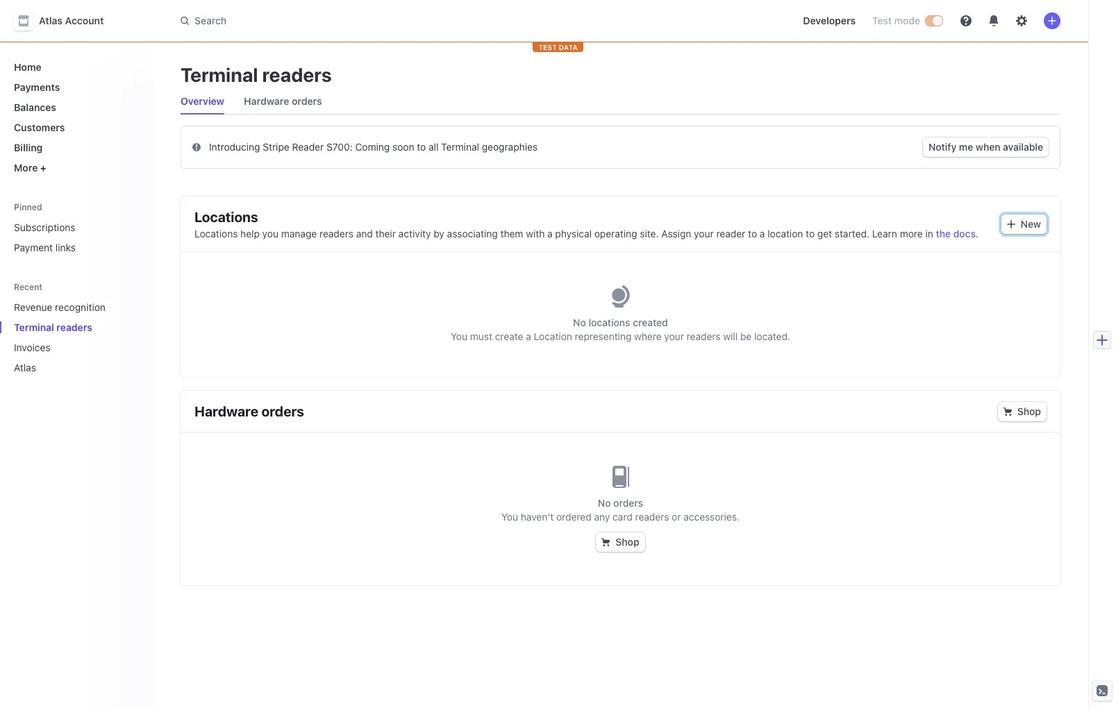 Task type: describe. For each thing, give the bounding box(es) containing it.
them
[[501, 228, 524, 240]]

links
[[55, 242, 76, 254]]

atlas for atlas account
[[39, 15, 63, 26]]

ordered
[[557, 511, 592, 523]]

notify
[[929, 141, 957, 153]]

atlas account
[[39, 15, 104, 26]]

reader
[[717, 228, 746, 240]]

subscriptions
[[14, 222, 75, 233]]

svg image for new
[[1007, 220, 1016, 229]]

+
[[40, 162, 47, 174]]

in
[[926, 228, 934, 240]]

billing link
[[8, 136, 142, 159]]

you inside no orders you haven't ordered any card readers or accessories.
[[502, 511, 518, 523]]

hardware orders inside tab list
[[244, 95, 322, 107]]

1 horizontal spatial terminal readers
[[181, 63, 332, 86]]

pinned element
[[8, 216, 142, 259]]

orders inside no orders you haven't ordered any card readers or accessories.
[[614, 498, 643, 509]]

recent navigation links element
[[0, 281, 153, 379]]

all
[[429, 141, 439, 153]]

2 horizontal spatial a
[[760, 228, 765, 240]]

tab list containing overview
[[175, 89, 1061, 115]]

1 horizontal spatial to
[[748, 228, 757, 240]]

must
[[470, 331, 493, 343]]

developers link
[[798, 10, 862, 32]]

stripe
[[263, 141, 290, 153]]

overview link
[[175, 92, 230, 111]]

introducing stripe reader s700: coming soon to all terminal geographies
[[209, 141, 538, 153]]

0 horizontal spatial shop
[[616, 536, 640, 548]]

with
[[526, 228, 545, 240]]

terminal readers link
[[8, 316, 122, 339]]

available
[[1003, 141, 1044, 153]]

by
[[434, 228, 445, 240]]

account
[[65, 15, 104, 26]]

representing
[[575, 331, 632, 343]]

your inside locations locations help you manage readers and their activity by associating them with a physical operating site. assign your reader to a location to get started. learn more in the docs .
[[694, 228, 714, 240]]

test data
[[539, 43, 578, 51]]

1 vertical spatial orders
[[262, 404, 304, 420]]

physical
[[555, 228, 592, 240]]

customers
[[14, 122, 65, 133]]

overview
[[181, 95, 224, 107]]

1 vertical spatial hardware orders
[[195, 404, 304, 420]]

orders inside hardware orders link
[[292, 95, 322, 107]]

coming
[[355, 141, 390, 153]]

locations
[[589, 317, 631, 329]]

developers
[[803, 15, 856, 26]]

your inside the no locations created you must create a location representing where your readers will be located.
[[665, 331, 684, 343]]

accessories.
[[684, 511, 740, 523]]

payment links link
[[8, 236, 142, 259]]

manage
[[281, 228, 317, 240]]

location
[[768, 228, 804, 240]]

.
[[976, 228, 979, 240]]

home
[[14, 61, 41, 73]]

readers inside the no locations created you must create a location representing where your readers will be located.
[[687, 331, 721, 343]]

search
[[195, 15, 227, 26]]

you
[[262, 228, 279, 240]]

or
[[672, 511, 681, 523]]

reader
[[292, 141, 324, 153]]

where
[[634, 331, 662, 343]]

create
[[495, 331, 524, 343]]

locations locations help you manage readers and their activity by associating them with a physical operating site. assign your reader to a location to get started. learn more in the docs .
[[195, 209, 979, 240]]

0 vertical spatial hardware
[[244, 95, 289, 107]]

activity
[[399, 228, 431, 240]]

recent
[[14, 282, 42, 293]]

a inside the no locations created you must create a location representing where your readers will be located.
[[526, 331, 531, 343]]

location
[[534, 331, 572, 343]]

and
[[356, 228, 373, 240]]

1 horizontal spatial a
[[548, 228, 553, 240]]

atlas account button
[[14, 11, 118, 31]]

the
[[936, 228, 951, 240]]

0 horizontal spatial shop link
[[596, 533, 645, 552]]

readers up hardware orders link on the left
[[262, 63, 332, 86]]

you inside the no locations created you must create a location representing where your readers will be located.
[[451, 331, 468, 343]]

haven't
[[521, 511, 554, 523]]

new
[[1021, 218, 1042, 230]]

atlas for atlas
[[14, 362, 36, 374]]

balances
[[14, 101, 56, 113]]

no locations created you must create a location representing where your readers will be located.
[[451, 317, 791, 343]]

located.
[[755, 331, 791, 343]]

invoices link
[[8, 336, 122, 359]]

help image
[[961, 15, 972, 26]]

site.
[[640, 228, 659, 240]]

readers inside locations locations help you manage readers and their activity by associating them with a physical operating site. assign your reader to a location to get started. learn more in the docs .
[[320, 228, 354, 240]]



Task type: vqa. For each thing, say whether or not it's contained in the screenshot.
leaving on the left of page
no



Task type: locate. For each thing, give the bounding box(es) containing it.
your right where at the right top of the page
[[665, 331, 684, 343]]

settings image
[[1017, 15, 1028, 26]]

introducing
[[209, 141, 260, 153]]

readers inside no orders you haven't ordered any card readers or accessories.
[[635, 511, 669, 523]]

svg image inside new button
[[1007, 220, 1016, 229]]

0 vertical spatial locations
[[195, 209, 258, 225]]

readers left and on the left of the page
[[320, 228, 354, 240]]

core navigation links element
[[8, 56, 142, 179]]

2 vertical spatial terminal
[[14, 322, 54, 334]]

1 locations from the top
[[195, 209, 258, 225]]

get
[[818, 228, 832, 240]]

learn
[[873, 228, 898, 240]]

1 vertical spatial shop link
[[596, 533, 645, 552]]

0 vertical spatial you
[[451, 331, 468, 343]]

hardware
[[244, 95, 289, 107], [195, 404, 259, 420]]

you left haven't
[[502, 511, 518, 523]]

tab list
[[175, 89, 1061, 115]]

test
[[873, 15, 892, 26]]

1 horizontal spatial no
[[598, 498, 611, 509]]

a right create
[[526, 331, 531, 343]]

0 horizontal spatial atlas
[[14, 362, 36, 374]]

Search search field
[[172, 8, 564, 34]]

shop
[[1018, 406, 1042, 418], [616, 536, 640, 548]]

svg image
[[602, 539, 610, 547]]

help
[[241, 228, 260, 240]]

no inside no orders you haven't ordered any card readers or accessories.
[[598, 498, 611, 509]]

1 vertical spatial you
[[502, 511, 518, 523]]

atlas
[[39, 15, 63, 26], [14, 362, 36, 374]]

locations up help
[[195, 209, 258, 225]]

docs
[[954, 228, 976, 240]]

1 horizontal spatial you
[[502, 511, 518, 523]]

a
[[548, 228, 553, 240], [760, 228, 765, 240], [526, 331, 531, 343]]

1 vertical spatial no
[[598, 498, 611, 509]]

their
[[376, 228, 396, 240]]

1 horizontal spatial terminal
[[181, 63, 258, 86]]

revenue
[[14, 302, 52, 313]]

billing
[[14, 142, 43, 154]]

recognition
[[55, 302, 106, 313]]

geographies
[[482, 141, 538, 153]]

no up representing
[[573, 317, 586, 329]]

0 horizontal spatial terminal readers
[[14, 322, 92, 334]]

0 vertical spatial no
[[573, 317, 586, 329]]

your
[[694, 228, 714, 240], [665, 331, 684, 343]]

readers inside recent element
[[57, 322, 92, 334]]

home link
[[8, 56, 142, 79]]

atlas left account
[[39, 15, 63, 26]]

terminal readers down revenue recognition
[[14, 322, 92, 334]]

when
[[976, 141, 1001, 153]]

me
[[960, 141, 974, 153]]

terminal right all at the left top
[[441, 141, 479, 153]]

0 horizontal spatial terminal
[[14, 322, 54, 334]]

terminal readers
[[181, 63, 332, 86], [14, 322, 92, 334]]

0 vertical spatial orders
[[292, 95, 322, 107]]

0 vertical spatial shop link
[[998, 402, 1047, 422]]

notify me when available link
[[923, 138, 1049, 157]]

0 horizontal spatial a
[[526, 331, 531, 343]]

payments link
[[8, 76, 142, 99]]

you left must
[[451, 331, 468, 343]]

atlas inside recent element
[[14, 362, 36, 374]]

notify me when available
[[929, 141, 1044, 153]]

2 vertical spatial orders
[[614, 498, 643, 509]]

no for orders
[[598, 498, 611, 509]]

more +
[[14, 162, 47, 174]]

atlas inside button
[[39, 15, 63, 26]]

atlas link
[[8, 356, 122, 379]]

orders
[[292, 95, 322, 107], [262, 404, 304, 420], [614, 498, 643, 509]]

to left get
[[806, 228, 815, 240]]

readers
[[262, 63, 332, 86], [320, 228, 354, 240], [57, 322, 92, 334], [687, 331, 721, 343], [635, 511, 669, 523]]

revenue recognition
[[14, 302, 106, 313]]

locations left help
[[195, 228, 238, 240]]

0 vertical spatial your
[[694, 228, 714, 240]]

will
[[724, 331, 738, 343]]

0 horizontal spatial to
[[417, 141, 426, 153]]

0 vertical spatial shop
[[1018, 406, 1042, 418]]

a right with
[[548, 228, 553, 240]]

locations
[[195, 209, 258, 225], [195, 228, 238, 240]]

0 vertical spatial svg image
[[1007, 220, 1016, 229]]

0 horizontal spatial your
[[665, 331, 684, 343]]

soon
[[393, 141, 414, 153]]

test
[[539, 43, 557, 51]]

terminal down revenue
[[14, 322, 54, 334]]

1 vertical spatial terminal readers
[[14, 322, 92, 334]]

1 horizontal spatial your
[[694, 228, 714, 240]]

invoices
[[14, 342, 50, 354]]

0 vertical spatial terminal
[[181, 63, 258, 86]]

data
[[559, 43, 578, 51]]

1 vertical spatial svg image
[[1004, 408, 1012, 416]]

s700:
[[327, 141, 353, 153]]

terminal readers up hardware orders link on the left
[[181, 63, 332, 86]]

more
[[14, 162, 38, 174]]

started.
[[835, 228, 870, 240]]

1 vertical spatial shop
[[616, 536, 640, 548]]

subscriptions link
[[8, 216, 142, 239]]

payment links
[[14, 242, 76, 254]]

more
[[900, 228, 923, 240]]

terminal
[[181, 63, 258, 86], [441, 141, 479, 153], [14, 322, 54, 334]]

Search text field
[[172, 8, 564, 34]]

0 horizontal spatial you
[[451, 331, 468, 343]]

0 horizontal spatial no
[[573, 317, 586, 329]]

balances link
[[8, 96, 142, 119]]

payments
[[14, 81, 60, 93]]

hardware orders
[[244, 95, 322, 107], [195, 404, 304, 420]]

1 horizontal spatial atlas
[[39, 15, 63, 26]]

a left location
[[760, 228, 765, 240]]

assign
[[662, 228, 692, 240]]

1 horizontal spatial shop link
[[998, 402, 1047, 422]]

1 vertical spatial your
[[665, 331, 684, 343]]

created
[[633, 317, 668, 329]]

1 vertical spatial terminal
[[441, 141, 479, 153]]

hardware orders link
[[238, 92, 328, 111]]

terminal up overview
[[181, 63, 258, 86]]

no for locations
[[573, 317, 586, 329]]

pinned navigation links element
[[8, 202, 142, 259]]

revenue recognition link
[[8, 296, 122, 319]]

svg image for shop
[[1004, 408, 1012, 416]]

svg image
[[1007, 220, 1016, 229], [1004, 408, 1012, 416]]

the docs link
[[936, 228, 976, 240]]

to
[[417, 141, 426, 153], [748, 228, 757, 240], [806, 228, 815, 240]]

pinned
[[14, 202, 42, 213]]

any
[[594, 511, 610, 523]]

2 locations from the top
[[195, 228, 238, 240]]

terminal inside recent element
[[14, 322, 54, 334]]

readers left or
[[635, 511, 669, 523]]

terminal readers inside recent element
[[14, 322, 92, 334]]

recent element
[[0, 296, 153, 379]]

customers link
[[8, 116, 142, 139]]

associating
[[447, 228, 498, 240]]

to left all at the left top
[[417, 141, 426, 153]]

your left reader
[[694, 228, 714, 240]]

to right reader
[[748, 228, 757, 240]]

mode
[[895, 15, 921, 26]]

no
[[573, 317, 586, 329], [598, 498, 611, 509]]

payment
[[14, 242, 53, 254]]

readers left will
[[687, 331, 721, 343]]

2 horizontal spatial to
[[806, 228, 815, 240]]

atlas down invoices
[[14, 362, 36, 374]]

card
[[613, 511, 633, 523]]

no inside the no locations created you must create a location representing where your readers will be located.
[[573, 317, 586, 329]]

0 vertical spatial atlas
[[39, 15, 63, 26]]

test mode
[[873, 15, 921, 26]]

be
[[741, 331, 752, 343]]

1 vertical spatial atlas
[[14, 362, 36, 374]]

operating
[[595, 228, 638, 240]]

0 vertical spatial hardware orders
[[244, 95, 322, 107]]

2 horizontal spatial terminal
[[441, 141, 479, 153]]

0 vertical spatial terminal readers
[[181, 63, 332, 86]]

readers down recognition
[[57, 322, 92, 334]]

no up any
[[598, 498, 611, 509]]

1 vertical spatial locations
[[195, 228, 238, 240]]

1 vertical spatial hardware
[[195, 404, 259, 420]]

1 horizontal spatial shop
[[1018, 406, 1042, 418]]

new button
[[1002, 215, 1047, 234]]

no orders you haven't ordered any card readers or accessories.
[[502, 498, 740, 523]]



